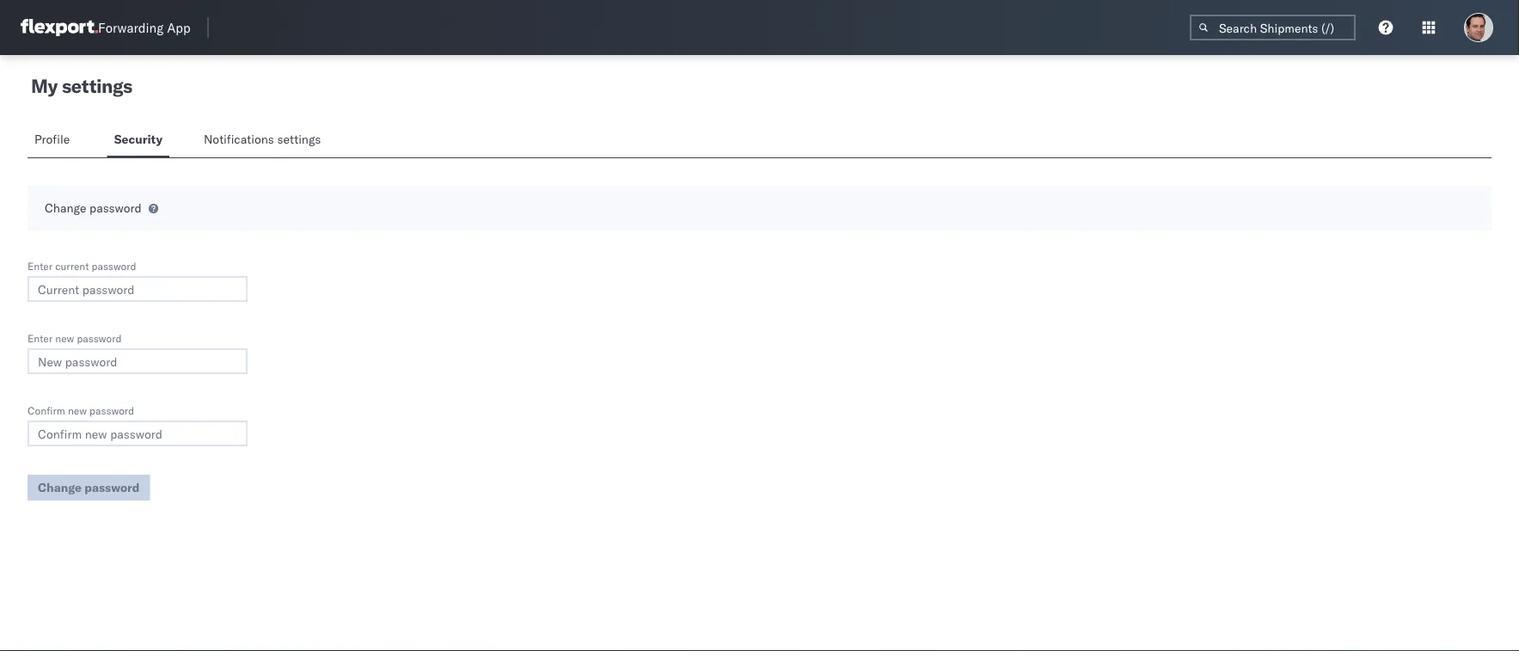 Task type: vqa. For each thing, say whether or not it's contained in the screenshot.
The Notifications Settings
yes



Task type: locate. For each thing, give the bounding box(es) containing it.
New password password field
[[28, 348, 248, 374]]

Search Shipments (/) text field
[[1190, 15, 1356, 40]]

password for enter current password
[[92, 259, 136, 272]]

password up new password 'password field' on the bottom of page
[[77, 332, 122, 344]]

new right confirm
[[68, 404, 87, 417]]

enter for enter new password
[[28, 332, 53, 344]]

app
[[167, 19, 191, 36]]

flexport. image
[[21, 19, 98, 36]]

0 vertical spatial settings
[[62, 74, 132, 98]]

password
[[89, 200, 142, 215], [92, 259, 136, 272], [77, 332, 122, 344], [90, 404, 134, 417]]

enter current password
[[28, 259, 136, 272]]

settings
[[62, 74, 132, 98], [277, 132, 321, 147]]

1 vertical spatial enter
[[28, 332, 53, 344]]

enter
[[28, 259, 53, 272], [28, 332, 53, 344]]

1 vertical spatial settings
[[277, 132, 321, 147]]

0 vertical spatial new
[[55, 332, 74, 344]]

new
[[55, 332, 74, 344], [68, 404, 87, 417]]

security button
[[107, 124, 169, 157]]

0 horizontal spatial settings
[[62, 74, 132, 98]]

forwarding app link
[[21, 19, 191, 36]]

profile button
[[28, 124, 80, 157]]

settings right my
[[62, 74, 132, 98]]

Current password password field
[[28, 276, 248, 302]]

profile
[[34, 132, 70, 147]]

notifications settings button
[[197, 124, 335, 157]]

password for enter new password
[[77, 332, 122, 344]]

settings for my settings
[[62, 74, 132, 98]]

2 enter from the top
[[28, 332, 53, 344]]

enter up confirm
[[28, 332, 53, 344]]

1 enter from the top
[[28, 259, 53, 272]]

change
[[45, 200, 86, 215]]

1 vertical spatial new
[[68, 404, 87, 417]]

enter new password
[[28, 332, 122, 344]]

enter for enter current password
[[28, 259, 53, 272]]

new down current
[[55, 332, 74, 344]]

0 vertical spatial enter
[[28, 259, 53, 272]]

enter left current
[[28, 259, 53, 272]]

forwarding app
[[98, 19, 191, 36]]

1 horizontal spatial settings
[[277, 132, 321, 147]]

notifications
[[204, 132, 274, 147]]

settings right notifications
[[277, 132, 321, 147]]

password up current password password field
[[92, 259, 136, 272]]

password up confirm new password password field
[[90, 404, 134, 417]]

new for enter
[[55, 332, 74, 344]]

settings inside button
[[277, 132, 321, 147]]



Task type: describe. For each thing, give the bounding box(es) containing it.
security
[[114, 132, 162, 147]]

my
[[31, 74, 58, 98]]

forwarding
[[98, 19, 164, 36]]

password for confirm new password
[[90, 404, 134, 417]]

confirm
[[28, 404, 65, 417]]

current
[[55, 259, 89, 272]]

password right change
[[89, 200, 142, 215]]

Confirm new password password field
[[28, 421, 248, 446]]

change password
[[45, 200, 142, 215]]

settings for notifications settings
[[277, 132, 321, 147]]

my settings
[[31, 74, 132, 98]]

confirm new password
[[28, 404, 134, 417]]

notifications settings
[[204, 132, 321, 147]]

new for confirm
[[68, 404, 87, 417]]



